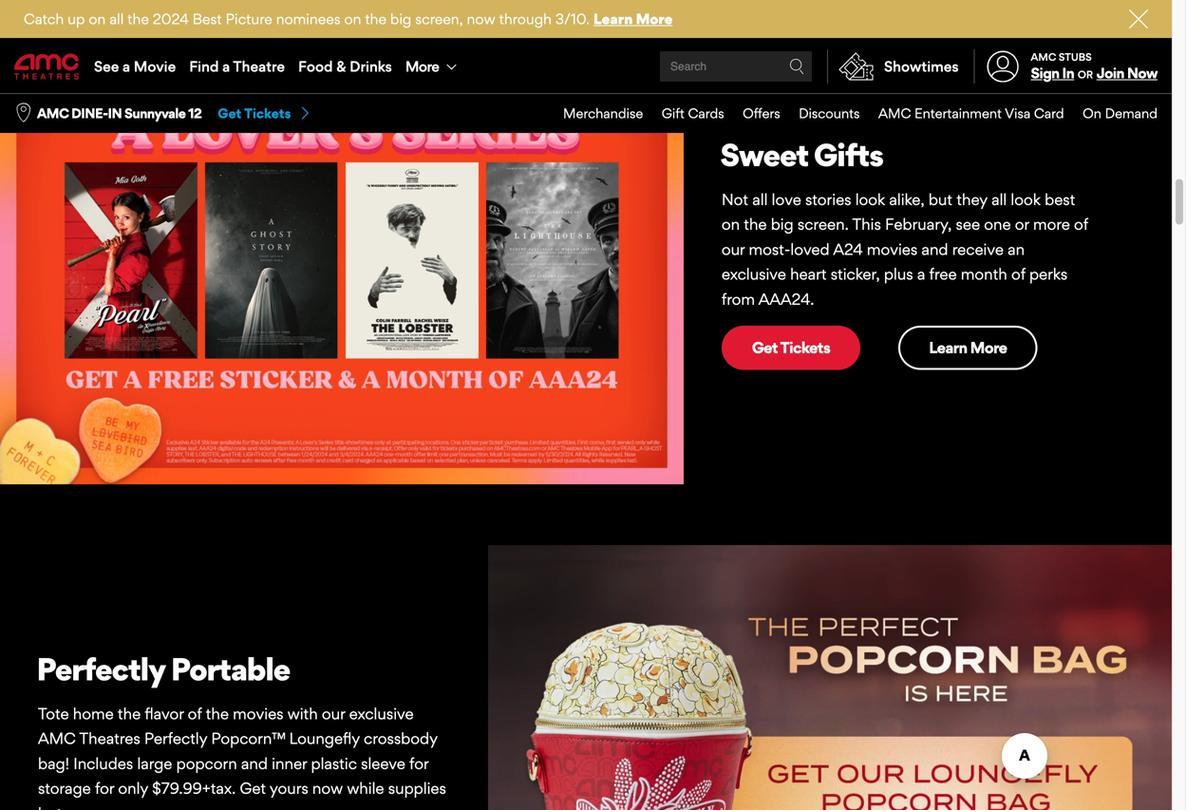 Task type: vqa. For each thing, say whether or not it's contained in the screenshot.
the middle 'on'
yes



Task type: locate. For each thing, give the bounding box(es) containing it.
exclusive inside not all love stories look alike, but they all look best on the big screen. this february, see one or more of our most-loved a24 movies and receive an exclusive heart sticker, plus a free month of perks from aaa24.
[[722, 265, 786, 284]]

0 horizontal spatial a
[[123, 57, 130, 75]]

all right not at the right top of page
[[752, 190, 768, 209]]

close this dialog image
[[1139, 752, 1158, 771]]

amc up bag!
[[38, 729, 76, 748]]

1 vertical spatial get tickets
[[752, 338, 830, 357]]

perks
[[1029, 265, 1068, 284]]

0 horizontal spatial our
[[322, 704, 345, 723]]

1 horizontal spatial get tickets
[[752, 338, 830, 357]]

0 vertical spatial movies
[[867, 240, 918, 259]]

0 vertical spatial get tickets
[[218, 105, 291, 122]]

and up free
[[922, 240, 948, 259]]

1 horizontal spatial tickets
[[780, 338, 830, 357]]

get tickets link
[[218, 105, 312, 122], [722, 326, 861, 370]]

or right the in
[[1078, 69, 1093, 81]]

1 horizontal spatial a
[[222, 57, 230, 75]]

0 horizontal spatial big
[[390, 10, 412, 28]]

big left screen,
[[390, 10, 412, 28]]

now
[[467, 10, 495, 28], [312, 779, 343, 798]]

0 horizontal spatial learn more link
[[594, 10, 673, 28]]

perfectly
[[37, 650, 165, 688], [144, 729, 207, 748]]

now
[[1127, 64, 1158, 82]]

most-
[[749, 240, 791, 259]]

a inside find a theatre link
[[222, 57, 230, 75]]

1 horizontal spatial our
[[722, 240, 745, 259]]

1 horizontal spatial look
[[1011, 190, 1041, 209]]

1 vertical spatial perfectly
[[144, 729, 207, 748]]

learn
[[594, 10, 633, 28], [929, 338, 967, 357]]

1 vertical spatial exclusive
[[349, 704, 414, 723]]

tickets down theatre
[[244, 105, 291, 122]]

0 vertical spatial tickets
[[244, 105, 291, 122]]

alike,
[[889, 190, 925, 209]]

big down love
[[771, 215, 794, 234]]

on
[[1083, 105, 1102, 122]]

1 horizontal spatial or
[[1078, 69, 1093, 81]]

amc inside amc stubs sign in or join now
[[1031, 51, 1056, 63]]

of
[[1074, 215, 1088, 234], [1011, 265, 1025, 284], [188, 704, 202, 723]]

on demand link
[[1064, 94, 1158, 133]]

discounts
[[799, 105, 860, 122]]

1 horizontal spatial big
[[771, 215, 794, 234]]

our left most-
[[722, 240, 745, 259]]

0 horizontal spatial get tickets
[[218, 105, 291, 122]]

& left visa
[[957, 100, 977, 138]]

and inside tote home the flavor of the movies with our exclusive amc theatres perfectly popcorn™ loungefly crossbody bag! includes large popcorn and inner plastic sleeve for storage for only $79.99+tax. get yours now while supplies last.
[[241, 754, 268, 773]]

1 horizontal spatial on
[[344, 10, 361, 28]]

not
[[722, 190, 749, 209]]

a left free
[[917, 265, 925, 284]]

0 vertical spatial of
[[1074, 215, 1088, 234]]

plus
[[884, 265, 913, 284]]

supplies
[[388, 779, 446, 798]]

storage
[[38, 779, 91, 798]]

on right nominees
[[344, 10, 361, 28]]

2 horizontal spatial more
[[970, 338, 1007, 357]]

on right the up
[[89, 10, 106, 28]]

0 horizontal spatial on
[[89, 10, 106, 28]]

amc inside button
[[37, 105, 69, 122]]

a inside not all love stories look alike, but they all look best on the big screen. this february, see one or more of our most-loved a24 movies and receive an exclusive heart sticker, plus a free month of perks from aaa24.
[[917, 265, 925, 284]]

&
[[336, 57, 346, 75], [957, 100, 977, 138]]

the left 2024
[[127, 10, 149, 28]]

0 horizontal spatial learn
[[594, 10, 633, 28]]

nominees
[[276, 10, 341, 28]]

this
[[852, 215, 881, 234]]

amc up "offers" link
[[722, 69, 757, 86]]

look up this
[[855, 190, 885, 209]]

perfectly up the home at left bottom
[[37, 650, 165, 688]]

0 vertical spatial and
[[922, 240, 948, 259]]

get tickets link down theatre
[[218, 105, 312, 122]]

our
[[722, 240, 745, 259], [322, 704, 345, 723]]

0 vertical spatial menu
[[0, 40, 1172, 93]]

aaa24.
[[759, 290, 814, 309]]

and down popcorn™
[[241, 754, 268, 773]]

more inside button
[[405, 57, 439, 75]]

now right screen,
[[467, 10, 495, 28]]

movies
[[867, 240, 918, 259], [233, 704, 284, 723]]

0 horizontal spatial movies
[[233, 704, 284, 723]]

amc up sign at the right top
[[1031, 51, 1056, 63]]

tote
[[38, 704, 69, 723]]

exclusive
[[838, 69, 917, 86]]

12
[[188, 105, 202, 122]]

learn more link
[[594, 10, 673, 28], [899, 326, 1038, 370]]

& right the food
[[336, 57, 346, 75]]

free
[[929, 265, 957, 284]]

the up most-
[[744, 215, 767, 234]]

2 vertical spatial of
[[188, 704, 202, 723]]

learn more
[[929, 338, 1007, 357]]

theatres
[[79, 729, 140, 748]]

a for movie
[[123, 57, 130, 75]]

learn more link down month
[[899, 326, 1038, 370]]

0 horizontal spatial more
[[405, 57, 439, 75]]

0 horizontal spatial for
[[95, 779, 114, 798]]

perfectly down flavor at the bottom left of the page
[[144, 729, 207, 748]]

tickets
[[244, 105, 291, 122], [780, 338, 830, 357]]

1 vertical spatial of
[[1011, 265, 1025, 284]]

0 vertical spatial now
[[467, 10, 495, 28]]

1 vertical spatial menu
[[545, 94, 1158, 133]]

all
[[109, 10, 124, 28], [752, 190, 768, 209], [992, 190, 1007, 209]]

our up loungefly
[[322, 704, 345, 723]]

of right flavor at the bottom left of the page
[[188, 704, 202, 723]]

2024
[[153, 10, 189, 28]]

0 vertical spatial get tickets link
[[218, 105, 312, 122]]

0 horizontal spatial exclusive
[[349, 704, 414, 723]]

or inside not all love stories look alike, but they all look best on the big screen. this february, see one or more of our most-loved a24 movies and receive an exclusive heart sticker, plus a free month of perks from aaa24.
[[1015, 215, 1029, 234]]

in
[[1062, 64, 1074, 82]]

exclusive up from
[[722, 265, 786, 284]]

0 horizontal spatial &
[[336, 57, 346, 75]]

more right 3/10. on the top left of the page
[[636, 10, 673, 28]]

amc inside tote home the flavor of the movies with our exclusive amc theatres perfectly popcorn™ loungefly crossbody bag! includes large popcorn and inner plastic sleeve for storage for only $79.99+tax. get yours now while supplies last.
[[38, 729, 76, 748]]

yours
[[270, 779, 308, 798]]

of down an
[[1011, 265, 1025, 284]]

of right more
[[1074, 215, 1088, 234]]

large
[[137, 754, 172, 773]]

for up supplies
[[409, 754, 429, 773]]

learn right 3/10. on the top left of the page
[[594, 10, 633, 28]]

0 vertical spatial our
[[722, 240, 745, 259]]

entertainment
[[915, 105, 1002, 122]]

get tickets down theatre
[[218, 105, 291, 122]]

and
[[922, 240, 948, 259], [241, 754, 268, 773]]

sunnyvale
[[124, 105, 186, 122]]

portable
[[171, 650, 290, 688]]

amc down exclusive
[[878, 105, 911, 122]]

get tickets link down aaa24.
[[722, 326, 861, 370]]

all up one
[[992, 190, 1007, 209]]

0 vertical spatial &
[[336, 57, 346, 75]]

they
[[957, 190, 988, 209]]

0 vertical spatial more
[[636, 10, 673, 28]]

menu up the "gifts"
[[545, 94, 1158, 133]]

1 vertical spatial learn
[[929, 338, 967, 357]]

0 horizontal spatial get tickets link
[[218, 105, 312, 122]]

exclusive
[[722, 265, 786, 284], [349, 704, 414, 723]]

sleeve
[[361, 754, 405, 773]]

exclusive up crossbody
[[349, 704, 414, 723]]

1 horizontal spatial get tickets link
[[722, 326, 861, 370]]

flavor
[[145, 704, 184, 723]]

our
[[762, 100, 815, 138]]

2 horizontal spatial on
[[722, 215, 740, 234]]

1 vertical spatial big
[[771, 215, 794, 234]]

big
[[390, 10, 412, 28], [771, 215, 794, 234]]

menu up 'merchandise' link
[[0, 40, 1172, 93]]

1 horizontal spatial and
[[922, 240, 948, 259]]

2 look from the left
[[1011, 190, 1041, 209]]

tickets down aaa24.
[[780, 338, 830, 357]]

0 vertical spatial exclusive
[[722, 265, 786, 284]]

get inside tote home the flavor of the movies with our exclusive amc theatres perfectly popcorn™ loungefly crossbody bag! includes large popcorn and inner plastic sleeve for storage for only $79.99+tax. get yours now while supplies last.
[[240, 779, 266, 798]]

1 vertical spatial or
[[1015, 215, 1029, 234]]

1 horizontal spatial exclusive
[[722, 265, 786, 284]]

1 vertical spatial get tickets link
[[722, 326, 861, 370]]

see
[[94, 57, 119, 75]]

for
[[409, 754, 429, 773], [95, 779, 114, 798]]

get tickets for the leftmost get tickets link
[[218, 105, 291, 122]]

the up drinks at the top
[[365, 10, 387, 28]]

1 vertical spatial more
[[405, 57, 439, 75]]

cards
[[688, 105, 724, 122]]

food & drinks
[[298, 57, 392, 75]]

or inside amc stubs sign in or join now
[[1078, 69, 1093, 81]]

1 vertical spatial and
[[241, 754, 268, 773]]

1 vertical spatial movies
[[233, 704, 284, 723]]

more down month
[[970, 338, 1007, 357]]

0 horizontal spatial of
[[188, 704, 202, 723]]

1 vertical spatial now
[[312, 779, 343, 798]]

amc left dine-
[[37, 105, 69, 122]]

demand
[[1105, 105, 1158, 122]]

receive
[[952, 240, 1004, 259]]

now down plastic
[[312, 779, 343, 798]]

on demand
[[1083, 105, 1158, 122]]

0 vertical spatial or
[[1078, 69, 1093, 81]]

get tickets down aaa24.
[[752, 338, 830, 357]]

theatre
[[233, 57, 285, 75]]

more
[[1033, 215, 1070, 234]]

1 vertical spatial our
[[322, 704, 345, 723]]

a right see
[[123, 57, 130, 75]]

amc logo image
[[14, 54, 81, 79], [14, 54, 81, 79]]

1 horizontal spatial now
[[467, 10, 495, 28]]

menu
[[0, 40, 1172, 93], [545, 94, 1158, 133]]

0 vertical spatial big
[[390, 10, 412, 28]]

visa
[[1005, 105, 1031, 122]]

0 horizontal spatial and
[[241, 754, 268, 773]]

a inside see a movie link
[[123, 57, 130, 75]]

all right the up
[[109, 10, 124, 28]]

look left best
[[1011, 190, 1041, 209]]

february,
[[885, 215, 952, 234]]

learn more link right 3/10. on the top left of the page
[[594, 10, 673, 28]]

tote home the flavor of the movies with our exclusive amc theatres perfectly popcorn™ loungefly crossbody bag! includes large popcorn and inner plastic sleeve for storage for only $79.99+tax. get yours now while supplies last.
[[38, 704, 446, 810]]

stories
[[805, 190, 851, 209]]

get
[[982, 100, 1034, 138], [218, 105, 242, 122], [752, 338, 778, 357], [240, 779, 266, 798]]

more button
[[399, 40, 468, 93]]

0 horizontal spatial or
[[1015, 215, 1029, 234]]

$79.99+tax.
[[152, 779, 236, 798]]

a
[[123, 57, 130, 75], [222, 57, 230, 75], [917, 265, 925, 284]]

theatres
[[760, 69, 834, 86]]

or right one
[[1015, 215, 1029, 234]]

on down not at the right top of page
[[722, 215, 740, 234]]

now inside tote home the flavor of the movies with our exclusive amc theatres perfectly popcorn™ loungefly crossbody bag! includes large popcorn and inner plastic sleeve for storage for only $79.99+tax. get yours now while supplies last.
[[312, 779, 343, 798]]

0 horizontal spatial now
[[312, 779, 343, 798]]

amc for amc entertainment visa card
[[878, 105, 911, 122]]

1 horizontal spatial &
[[957, 100, 977, 138]]

see a movie link
[[87, 40, 183, 93]]

1 vertical spatial learn more link
[[899, 326, 1038, 370]]

a right "find"
[[222, 57, 230, 75]]

1 horizontal spatial movies
[[867, 240, 918, 259]]

movies up popcorn™
[[233, 704, 284, 723]]

movies up plus
[[867, 240, 918, 259]]

more down screen,
[[405, 57, 439, 75]]

the up popcorn™
[[206, 704, 229, 723]]

2 horizontal spatial a
[[917, 265, 925, 284]]

learn down free
[[929, 338, 967, 357]]

0 vertical spatial for
[[409, 754, 429, 773]]

see a movie
[[94, 57, 176, 75]]

1 vertical spatial &
[[957, 100, 977, 138]]

for down includes
[[95, 779, 114, 798]]

0 horizontal spatial look
[[855, 190, 885, 209]]



Task type: describe. For each thing, give the bounding box(es) containing it.
amc for amc dine-in sunnyvale 12
[[37, 105, 69, 122]]

amc entertainment visa card link
[[860, 94, 1064, 133]]

only
[[118, 779, 148, 798]]

find
[[189, 57, 219, 75]]

popcorn™
[[211, 729, 285, 748]]

love
[[772, 190, 801, 209]]

amc entertainment visa card
[[878, 105, 1064, 122]]

screen.
[[798, 215, 849, 234]]

amc theatres exclusive
[[722, 69, 917, 86]]

crossbody
[[364, 729, 438, 748]]

0 vertical spatial perfectly
[[37, 650, 165, 688]]

2 horizontal spatial of
[[1074, 215, 1088, 234]]

join
[[1097, 64, 1124, 82]]

bag!
[[38, 754, 69, 773]]

one
[[984, 215, 1011, 234]]

through
[[499, 10, 552, 28]]

sweet
[[720, 136, 808, 174]]

get tickets for the bottom get tickets link
[[752, 338, 830, 357]]

join now button
[[1097, 64, 1158, 82]]

up
[[68, 10, 85, 28]]

offers
[[743, 105, 780, 122]]

search the AMC website text field
[[668, 59, 789, 74]]

sticker,
[[831, 265, 880, 284]]

offers link
[[724, 94, 780, 133]]

loved
[[791, 240, 830, 259]]

perfectly portable
[[37, 650, 290, 688]]

best
[[1045, 190, 1075, 209]]

month
[[961, 265, 1007, 284]]

movie
[[134, 57, 176, 75]]

and inside not all love stories look alike, but they all look best on the big screen. this february, see one or more of our most-loved a24 movies and receive an exclusive heart sticker, plus a free month of perks from aaa24.
[[922, 240, 948, 259]]

& inside food & drinks link
[[336, 57, 346, 75]]

1 horizontal spatial of
[[1011, 265, 1025, 284]]

with
[[288, 704, 318, 723]]

movies inside not all love stories look alike, but they all look best on the big screen. this february, see one or more of our most-loved a24 movies and receive an exclusive heart sticker, plus a free month of perks from aaa24.
[[867, 240, 918, 259]]

0 vertical spatial learn
[[594, 10, 633, 28]]

not all love stories look alike, but they all look best on the big screen. this february, see one or more of our most-loved a24 movies and receive an exclusive heart sticker, plus a free month of perks from aaa24.
[[722, 190, 1088, 309]]

get inside be our valentine & get sweet gifts
[[982, 100, 1034, 138]]

best
[[193, 10, 222, 28]]

user profile image
[[976, 51, 1030, 82]]

3/10.
[[555, 10, 590, 28]]

picture
[[226, 10, 272, 28]]

the up 'theatres'
[[118, 704, 141, 723]]

an
[[1008, 240, 1025, 259]]

showtimes link
[[827, 49, 959, 84]]

1 vertical spatial for
[[95, 779, 114, 798]]

& inside be our valentine & get sweet gifts
[[957, 100, 977, 138]]

gifts
[[814, 136, 883, 174]]

1 horizontal spatial learn more link
[[899, 326, 1038, 370]]

includes
[[73, 754, 133, 773]]

our inside not all love stories look alike, but they all look best on the big screen. this february, see one or more of our most-loved a24 movies and receive an exclusive heart sticker, plus a free month of perks from aaa24.
[[722, 240, 745, 259]]

a24
[[833, 240, 863, 259]]

be
[[720, 100, 757, 138]]

1 horizontal spatial for
[[409, 754, 429, 773]]

our inside tote home the flavor of the movies with our exclusive amc theatres perfectly popcorn™ loungefly crossbody bag! includes large popcorn and inner plastic sleeve for storage for only $79.99+tax. get yours now while supplies last.
[[322, 704, 345, 723]]

a24 lovers image
[[0, 0, 684, 485]]

exclusive inside tote home the flavor of the movies with our exclusive amc theatres perfectly popcorn™ loungefly crossbody bag! includes large popcorn and inner plastic sleeve for storage for only $79.99+tax. get yours now while supplies last.
[[349, 704, 414, 723]]

see
[[956, 215, 980, 234]]

showtimes
[[884, 57, 959, 75]]

submit search icon image
[[789, 59, 804, 74]]

0 horizontal spatial tickets
[[244, 105, 291, 122]]

stubs
[[1059, 51, 1092, 63]]

loungefly
[[289, 729, 360, 748]]

big inside not all love stories look alike, but they all look best on the big screen. this february, see one or more of our most-loved a24 movies and receive an exclusive heart sticker, plus a free month of perks from aaa24.
[[771, 215, 794, 234]]

sign in or join amc stubs element
[[974, 40, 1158, 93]]

home
[[73, 704, 114, 723]]

1 look from the left
[[855, 190, 885, 209]]

of inside tote home the flavor of the movies with our exclusive amc theatres perfectly popcorn™ loungefly crossbody bag! includes large popcorn and inner plastic sleeve for storage for only $79.99+tax. get yours now while supplies last.
[[188, 704, 202, 723]]

gift cards link
[[643, 94, 724, 133]]

menu containing merchandise
[[545, 94, 1158, 133]]

0 horizontal spatial all
[[109, 10, 124, 28]]

amc stubs sign in or join now
[[1031, 51, 1158, 82]]

but
[[929, 190, 953, 209]]

inner
[[272, 754, 307, 773]]

merchandise
[[563, 105, 643, 122]]

gift
[[662, 105, 685, 122]]

valentine
[[820, 100, 951, 138]]

amc for amc stubs sign in or join now
[[1031, 51, 1056, 63]]

perfectly inside tote home the flavor of the movies with our exclusive amc theatres perfectly popcorn™ loungefly crossbody bag! includes large popcorn and inner plastic sleeve for storage for only $79.99+tax. get yours now while supplies last.
[[144, 729, 207, 748]]

1 horizontal spatial learn
[[929, 338, 967, 357]]

while
[[347, 779, 384, 798]]

2 horizontal spatial all
[[992, 190, 1007, 209]]

screen,
[[415, 10, 463, 28]]

catch up on all the 2024 best picture nominees on the big screen, now through 3/10. learn more
[[24, 10, 673, 28]]

food
[[298, 57, 333, 75]]

be our valentine & get sweet gifts
[[720, 100, 1034, 174]]

card
[[1034, 105, 1064, 122]]

from
[[722, 290, 755, 309]]

menu containing more
[[0, 40, 1172, 93]]

amc dine-in sunnyvale 12 button
[[37, 104, 202, 123]]

movies inside tote home the flavor of the movies with our exclusive amc theatres perfectly popcorn™ loungefly crossbody bag! includes large popcorn and inner plastic sleeve for storage for only $79.99+tax. get yours now while supplies last.
[[233, 704, 284, 723]]

2 vertical spatial more
[[970, 338, 1007, 357]]

1 vertical spatial tickets
[[780, 338, 830, 357]]

find a theatre
[[189, 57, 285, 75]]

gift cards
[[662, 105, 724, 122]]

sign
[[1031, 64, 1059, 82]]

sign in button
[[1031, 64, 1074, 82]]

plastic
[[311, 754, 357, 773]]

the inside not all love stories look alike, but they all look best on the big screen. this february, see one or more of our most-loved a24 movies and receive an exclusive heart sticker, plus a free month of perks from aaa24.
[[744, 215, 767, 234]]

amc for amc theatres exclusive
[[722, 69, 757, 86]]

showtimes image
[[828, 49, 884, 84]]

1 horizontal spatial all
[[752, 190, 768, 209]]

0 vertical spatial learn more link
[[594, 10, 673, 28]]

1 horizontal spatial more
[[636, 10, 673, 28]]

catch
[[24, 10, 64, 28]]

heart
[[790, 265, 827, 284]]

dine-
[[71, 105, 108, 122]]

on inside not all love stories look alike, but they all look best on the big screen. this february, see one or more of our most-loved a24 movies and receive an exclusive heart sticker, plus a free month of perks from aaa24.
[[722, 215, 740, 234]]

popcorn
[[176, 754, 237, 773]]

a for theatre
[[222, 57, 230, 75]]

last.
[[38, 804, 66, 810]]

discounts link
[[780, 94, 860, 133]]

find a theatre link
[[183, 40, 292, 93]]



